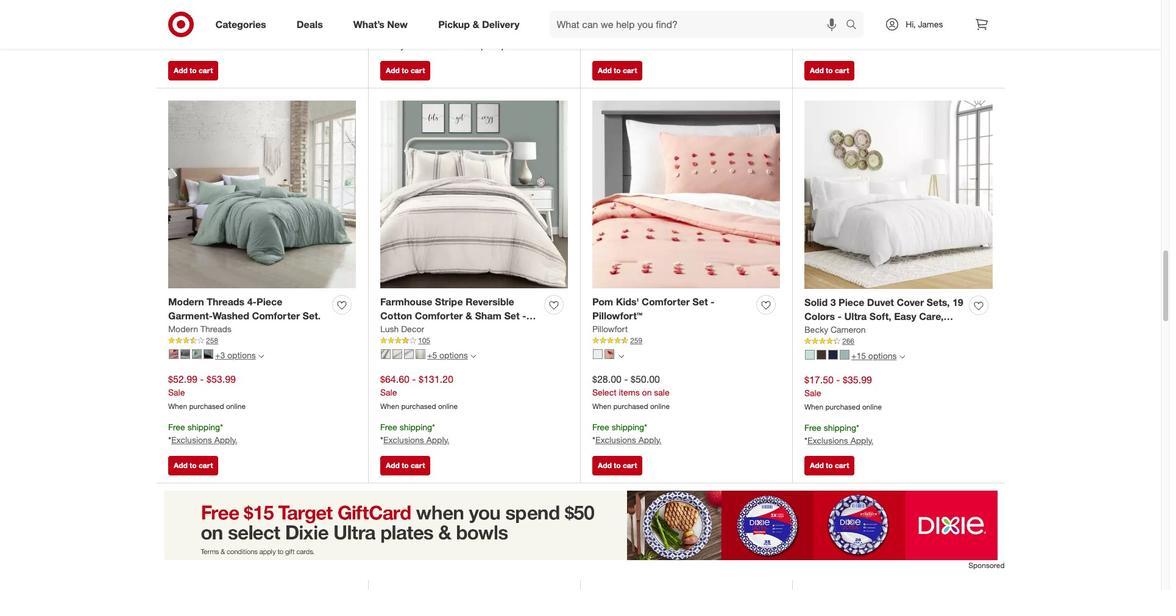 Task type: locate. For each thing, give the bounding box(es) containing it.
comforter right kids'
[[642, 296, 690, 308]]

sale inside $52.99 - $53.99 sale when purchased online
[[168, 387, 185, 398]]

options inside dropdown button
[[869, 351, 897, 361]]

0 vertical spatial modern
[[168, 296, 204, 308]]

pillowfort™
[[593, 310, 643, 322]]

piece up ultra
[[839, 297, 865, 309]]

all colors + 15 more colors element
[[900, 353, 905, 360]]

2 cameron from the left
[[903, 324, 946, 337]]

modern
[[168, 296, 204, 308], [168, 324, 198, 334]]

0 vertical spatial &
[[473, 18, 480, 30]]

when purchased online
[[168, 0, 246, 9], [805, 1, 883, 10]]

1 horizontal spatial &
[[473, 18, 480, 30]]

0 horizontal spatial sale
[[168, 387, 185, 398]]

0 vertical spatial threads
[[207, 296, 245, 308]]

threads
[[207, 296, 245, 308], [201, 324, 232, 334]]

- up becky cameron on the bottom right of page
[[838, 311, 842, 323]]

0 horizontal spatial cameron
[[831, 324, 866, 335]]

farmhouse stripe reversible cotton comforter & sham set - lush décor image
[[381, 101, 568, 288], [381, 101, 568, 288]]

sale down $64.60
[[381, 387, 397, 398]]

105
[[418, 336, 431, 345]]

baton
[[423, 28, 446, 38]]

sale inside $64.60 - $131.20 sale when purchased online
[[381, 387, 397, 398]]

categories link
[[205, 11, 282, 38]]

1 vertical spatial set
[[505, 310, 520, 322]]

navy image
[[829, 350, 839, 360]]

pickup
[[439, 18, 470, 30]]

when purchased online up categories
[[168, 0, 246, 9]]

pom kids' comforter set - pillowfort™
[[593, 296, 715, 322]]

purchased down $131.20
[[402, 402, 436, 411]]

-
[[711, 296, 715, 308], [523, 310, 527, 322], [838, 311, 842, 323], [865, 324, 869, 337], [200, 373, 204, 386], [412, 373, 416, 386], [625, 373, 629, 386], [837, 374, 841, 386]]

options left all colors + 15 more colors element
[[869, 351, 897, 361]]

free
[[168, 20, 185, 31], [593, 20, 610, 31], [805, 21, 822, 31], [842, 324, 862, 337], [168, 422, 185, 432], [381, 422, 397, 432], [593, 422, 610, 432], [805, 423, 822, 433]]

- up the "items" at bottom right
[[625, 373, 629, 386]]

comforter inside pom kids' comforter set - pillowfort™
[[642, 296, 690, 308]]

online down $131.20
[[438, 402, 458, 411]]

what's
[[354, 18, 385, 30]]

pickup
[[481, 40, 507, 51]]

easy
[[895, 311, 917, 323]]

shipping
[[188, 20, 220, 31], [612, 20, 645, 31], [824, 21, 857, 31], [188, 422, 220, 432], [400, 422, 432, 432], [612, 422, 645, 432], [824, 423, 857, 433]]

cart
[[199, 66, 213, 75], [411, 66, 425, 75], [623, 66, 638, 75], [835, 66, 850, 75], [199, 461, 213, 470], [411, 461, 425, 470], [623, 461, 638, 470], [835, 461, 850, 470]]

cameron down care,
[[903, 324, 946, 337]]

when purchased online up 'search'
[[805, 1, 883, 10]]

washed
[[213, 310, 249, 322]]

when
[[168, 0, 187, 9], [805, 1, 824, 10], [168, 402, 187, 411], [381, 402, 400, 411], [593, 402, 612, 411], [805, 402, 824, 412]]

$64.60 - $131.20 sale when purchased online
[[381, 373, 458, 411]]

decor
[[401, 324, 425, 334]]

set inside pom kids' comforter set - pillowfort™
[[693, 296, 708, 308]]

0 vertical spatial set
[[693, 296, 708, 308]]

options inside "dropdown button"
[[228, 350, 256, 361]]

sale down $52.99
[[168, 387, 185, 398]]

sale inside the $17.50 - $35.99 sale when purchased online
[[805, 388, 822, 398]]

& inside farmhouse stripe reversible cotton comforter & sham set - lush décor
[[466, 310, 473, 322]]

threads up the '258'
[[201, 324, 232, 334]]

$64.60
[[381, 373, 410, 386]]

add
[[174, 66, 188, 75], [386, 66, 400, 75], [598, 66, 612, 75], [811, 66, 824, 75], [174, 461, 188, 470], [386, 461, 400, 470], [598, 461, 612, 470], [811, 461, 824, 470]]

modern for modern threads 4-piece garment-washed comforter set.
[[168, 296, 204, 308]]

1 vertical spatial modern
[[168, 324, 198, 334]]

0 horizontal spatial options
[[228, 350, 256, 361]]

add to cart
[[174, 66, 213, 75], [386, 66, 425, 75], [598, 66, 638, 75], [811, 66, 850, 75], [174, 461, 213, 470], [386, 461, 425, 470], [598, 461, 638, 470], [811, 461, 850, 470]]

threads inside "modern threads" link
[[201, 324, 232, 334]]

- right $64.60
[[412, 373, 416, 386]]

modern down garment- in the bottom of the page
[[168, 324, 198, 334]]

2 becky from the left
[[872, 324, 900, 337]]

modern up garment- in the bottom of the page
[[168, 296, 204, 308]]

0 horizontal spatial &
[[466, 310, 473, 322]]

0 horizontal spatial comforter
[[252, 310, 300, 322]]

pom kids' comforter set - pillowfort™ link
[[593, 295, 752, 323]]

1 horizontal spatial set
[[693, 296, 708, 308]]

free shipping * * exclusions apply.
[[168, 20, 237, 43], [593, 20, 662, 43], [805, 21, 874, 44], [168, 422, 237, 445], [381, 422, 450, 445], [593, 422, 662, 445], [805, 423, 874, 446]]

1 horizontal spatial when purchased online
[[805, 1, 883, 10]]

set
[[693, 296, 708, 308], [505, 310, 520, 322]]

all colors + 15 more colors image
[[900, 354, 905, 360]]

select
[[593, 387, 617, 398]]

1 horizontal spatial sale
[[381, 387, 397, 398]]

purchased inside the $17.50 - $35.99 sale when purchased online
[[826, 402, 861, 412]]

wrinkle
[[805, 324, 839, 337]]

add to cart button
[[168, 61, 219, 81], [381, 61, 431, 81], [593, 61, 643, 81], [805, 61, 855, 81], [168, 456, 219, 476], [381, 456, 431, 476], [593, 456, 643, 476], [805, 456, 855, 476]]

options inside dropdown button
[[440, 350, 468, 361]]

categories
[[216, 18, 266, 30]]

lush
[[381, 324, 403, 336], [381, 324, 399, 334]]

beck grey image
[[181, 349, 190, 359]]

online inside $64.60 - $131.20 sale when purchased online
[[438, 402, 458, 411]]

becky
[[805, 324, 829, 335], [872, 324, 900, 337]]

cameron
[[831, 324, 866, 335], [903, 324, 946, 337]]

piece inside the modern threads 4-piece garment-washed comforter set.
[[257, 296, 283, 308]]

reversible
[[466, 296, 515, 308]]

options left all colors + 3 more colors element
[[228, 350, 256, 361]]

duvet
[[868, 297, 895, 309]]

when inside $64.60 - $131.20 sale when purchased online
[[381, 402, 400, 411]]

purchased up 'search'
[[826, 1, 861, 10]]

set up 259 link
[[693, 296, 708, 308]]

becky down colors
[[805, 324, 829, 335]]

in
[[381, 28, 388, 38]]

piece
[[257, 296, 283, 308], [839, 297, 865, 309]]

* exclusions apply. in stock at  baton rouge siegen ready within 2 hours with pickup
[[381, 13, 507, 51]]

- right $52.99
[[200, 373, 204, 386]]

2 horizontal spatial sale
[[805, 388, 822, 398]]

hi,
[[906, 19, 916, 29]]

lush decor
[[381, 324, 425, 334]]

when inside $52.99 - $53.99 sale when purchased online
[[168, 402, 187, 411]]

$131.20
[[419, 373, 454, 386]]

options for $35.99
[[869, 351, 897, 361]]

options
[[228, 350, 256, 361], [440, 350, 468, 361], [869, 351, 897, 361]]

lush decor link
[[381, 323, 425, 335]]

sale down $17.50
[[805, 388, 822, 398]]

piece up 258 link at bottom left
[[257, 296, 283, 308]]

1 modern from the top
[[168, 296, 204, 308]]

threads up 'washed'
[[207, 296, 245, 308]]

1 horizontal spatial piece
[[839, 297, 865, 309]]

comforter down stripe
[[415, 310, 463, 322]]

1 horizontal spatial options
[[440, 350, 468, 361]]

+15 options
[[852, 351, 897, 361]]

259
[[631, 336, 643, 345]]

modern threads 4-piece garment-washed comforter set. image
[[168, 101, 356, 288], [168, 101, 356, 288]]

care,
[[920, 311, 944, 323]]

becky cameron link
[[805, 324, 866, 336]]

& right rouge
[[473, 18, 480, 30]]

purchased down $35.99
[[826, 402, 861, 412]]

purchased up categories
[[189, 0, 224, 9]]

pom kids' comforter set - pillowfort™ image
[[593, 101, 781, 288], [593, 101, 781, 288]]

0 horizontal spatial piece
[[257, 296, 283, 308]]

hours
[[439, 40, 461, 51]]

solid 3 piece duvet cover sets, 19 colors - ultra soft, easy care, wrinkle free - becky cameron image
[[805, 101, 993, 289], [805, 101, 993, 289]]

1 horizontal spatial comforter
[[415, 310, 463, 322]]

sale
[[655, 387, 670, 398]]

& left the sham
[[466, 310, 473, 322]]

1 horizontal spatial cameron
[[903, 324, 946, 337]]

online down $53.99
[[226, 402, 246, 411]]

2 horizontal spatial options
[[869, 351, 897, 361]]

comforter down 4-
[[252, 310, 300, 322]]

pom
[[593, 296, 614, 308]]

beck spa image
[[192, 349, 202, 359]]

apply. inside * exclusions apply. in stock at  baton rouge siegen ready within 2 hours with pickup
[[427, 13, 450, 24]]

+3 options
[[215, 350, 256, 361]]

to
[[190, 66, 197, 75], [402, 66, 409, 75], [614, 66, 621, 75], [826, 66, 833, 75], [190, 461, 197, 470], [402, 461, 409, 470], [614, 461, 621, 470], [826, 461, 833, 470]]

+3 options button
[[163, 346, 269, 365]]

purchased
[[189, 0, 224, 9], [826, 1, 861, 10], [189, 402, 224, 411], [402, 402, 436, 411], [614, 402, 649, 411], [826, 402, 861, 412]]

- up 259 link
[[711, 296, 715, 308]]

purchased inside $64.60 - $131.20 sale when purchased online
[[402, 402, 436, 411]]

set inside farmhouse stripe reversible cotton comforter & sham set - lush décor
[[505, 310, 520, 322]]

1 vertical spatial &
[[466, 310, 473, 322]]

all colors + 5 more colors image
[[471, 353, 476, 359]]

online down sale
[[651, 402, 670, 411]]

1 vertical spatial threads
[[201, 324, 232, 334]]

258
[[206, 336, 218, 345]]

becky inside solid 3 piece duvet cover sets, 19 colors - ultra soft, easy care, wrinkle free - becky cameron
[[872, 324, 900, 337]]

online
[[226, 0, 246, 9], [863, 1, 883, 10], [226, 402, 246, 411], [438, 402, 458, 411], [651, 402, 670, 411], [863, 402, 883, 412]]

2 modern from the top
[[168, 324, 198, 334]]

cameron up 266 at the right
[[831, 324, 866, 335]]

sets,
[[927, 297, 950, 309]]

beck dark rose image
[[169, 349, 179, 359]]

apply.
[[427, 13, 450, 24], [214, 33, 237, 43], [639, 33, 662, 43], [851, 33, 874, 44], [214, 435, 237, 445], [427, 435, 450, 445], [639, 435, 662, 445], [851, 435, 874, 446]]

becky down soft,
[[872, 324, 900, 337]]

online inside $28.00 - $50.00 select items on sale when purchased online
[[651, 402, 670, 411]]

*
[[381, 13, 384, 24], [220, 20, 223, 31], [645, 20, 648, 31], [857, 21, 860, 31], [168, 33, 171, 43], [593, 33, 596, 43], [805, 33, 808, 44], [220, 422, 223, 432], [432, 422, 435, 432], [645, 422, 648, 432], [857, 423, 860, 433], [168, 435, 171, 445], [381, 435, 384, 445], [593, 435, 596, 445], [805, 435, 808, 446]]

purchased down $53.99
[[189, 402, 224, 411]]

ultra
[[845, 311, 867, 323]]

105 link
[[381, 335, 568, 346]]

modern inside the modern threads 4-piece garment-washed comforter set.
[[168, 296, 204, 308]]

- right the sham
[[523, 310, 527, 322]]

purchased inside $28.00 - $50.00 select items on sale when purchased online
[[614, 402, 649, 411]]

all colors image
[[619, 353, 625, 359]]

3
[[831, 297, 836, 309]]

online down $35.99
[[863, 402, 883, 412]]

sponsored
[[969, 561, 1005, 570]]

2
[[432, 40, 437, 51]]

lush inside farmhouse stripe reversible cotton comforter & sham set - lush décor
[[381, 324, 403, 336]]

0 horizontal spatial becky
[[805, 324, 829, 335]]

1 cameron from the left
[[831, 324, 866, 335]]

light blue image
[[204, 349, 213, 359]]

comforter inside the modern threads 4-piece garment-washed comforter set.
[[252, 310, 300, 322]]

chocolate image
[[817, 350, 827, 360]]

2 horizontal spatial comforter
[[642, 296, 690, 308]]

0 horizontal spatial set
[[505, 310, 520, 322]]

$17.50
[[805, 374, 834, 386]]

set right the sham
[[505, 310, 520, 322]]

$52.99
[[168, 373, 198, 386]]

1 horizontal spatial becky
[[872, 324, 900, 337]]

solid
[[805, 297, 828, 309]]

1 becky from the left
[[805, 324, 829, 335]]

- right $17.50
[[837, 374, 841, 386]]

on
[[643, 387, 652, 398]]

threads inside the modern threads 4-piece garment-washed comforter set.
[[207, 296, 245, 308]]

purchased down the "items" at bottom right
[[614, 402, 649, 411]]

threads for modern threads 4-piece garment-washed comforter set.
[[207, 296, 245, 308]]

options left all colors + 5 more colors element
[[440, 350, 468, 361]]

cream image
[[593, 349, 603, 359]]

exclusions inside * exclusions apply. in stock at  baton rouge siegen ready within 2 hours with pickup
[[384, 13, 424, 24]]

all colors element
[[619, 352, 625, 359]]



Task type: vqa. For each thing, say whether or not it's contained in the screenshot.
At a glance
no



Task type: describe. For each thing, give the bounding box(es) containing it.
deals link
[[286, 11, 338, 38]]

19
[[953, 297, 964, 309]]

- inside pom kids' comforter set - pillowfort™
[[711, 296, 715, 308]]

items
[[619, 387, 640, 398]]

+5 options button
[[376, 346, 482, 365]]

within
[[407, 40, 430, 51]]

search button
[[841, 11, 870, 40]]

+5
[[428, 350, 437, 361]]

farmhouse
[[381, 296, 433, 308]]

dark gray image
[[404, 349, 414, 359]]

décor
[[406, 324, 434, 336]]

siegen
[[475, 28, 502, 38]]

lush inside lush decor link
[[381, 324, 399, 334]]

- inside $52.99 - $53.99 sale when purchased online
[[200, 373, 204, 386]]

farmhouse stripe reversible cotton comforter & sham set - lush décor link
[[381, 295, 540, 336]]

$52.99 - $53.99 sale when purchased online
[[168, 373, 246, 411]]

cotton
[[381, 310, 412, 322]]

james
[[919, 19, 944, 29]]

$28.00
[[593, 373, 622, 386]]

all colors + 5 more colors element
[[471, 352, 476, 359]]

blue image
[[393, 349, 403, 359]]

sale for $17.50 - $35.99
[[805, 388, 822, 398]]

comforter inside farmhouse stripe reversible cotton comforter & sham set - lush décor
[[415, 310, 463, 322]]

cover
[[897, 297, 925, 309]]

advertisement region
[[156, 491, 1005, 561]]

- inside farmhouse stripe reversible cotton comforter & sham set - lush décor
[[523, 310, 527, 322]]

garment-
[[168, 310, 213, 322]]

online up 'search'
[[863, 1, 883, 10]]

colors
[[805, 311, 836, 323]]

pillowfort link
[[593, 323, 628, 335]]

$28.00 - $50.00 select items on sale when purchased online
[[593, 373, 670, 411]]

what's new link
[[343, 11, 423, 38]]

online up categories
[[226, 0, 246, 9]]

pillowfort
[[593, 324, 628, 334]]

aqua image
[[806, 350, 815, 360]]

black image
[[381, 349, 391, 359]]

kids'
[[616, 296, 640, 308]]

gray image
[[416, 349, 426, 359]]

ready
[[381, 40, 405, 51]]

266
[[843, 337, 855, 346]]

modern threads 4-piece garment-washed comforter set.
[[168, 296, 321, 322]]

delivery
[[482, 18, 520, 30]]

stock
[[390, 28, 411, 38]]

set.
[[303, 310, 321, 322]]

threads for modern threads
[[201, 324, 232, 334]]

sale for $64.60 - $131.20
[[381, 387, 397, 398]]

pink image
[[605, 349, 615, 359]]

rouge
[[448, 28, 473, 38]]

at
[[413, 28, 420, 38]]

- inside $28.00 - $50.00 select items on sale when purchased online
[[625, 373, 629, 386]]

266 link
[[805, 336, 993, 347]]

pickup & delivery
[[439, 18, 520, 30]]

$50.00
[[631, 373, 660, 386]]

all colors + 3 more colors element
[[258, 352, 264, 359]]

when inside the $17.50 - $35.99 sale when purchased online
[[805, 402, 824, 412]]

free inside solid 3 piece duvet cover sets, 19 colors - ultra soft, easy care, wrinkle free - becky cameron
[[842, 324, 862, 337]]

+3
[[215, 350, 225, 361]]

online inside $52.99 - $53.99 sale when purchased online
[[226, 402, 246, 411]]

options for $53.99
[[228, 350, 256, 361]]

hi, james
[[906, 19, 944, 29]]

search
[[841, 19, 870, 31]]

0 horizontal spatial when purchased online
[[168, 0, 246, 9]]

* inside * exclusions apply. in stock at  baton rouge siegen ready within 2 hours with pickup
[[381, 13, 384, 24]]

all colors + 3 more colors image
[[258, 353, 264, 359]]

cameron inside solid 3 piece duvet cover sets, 19 colors - ultra soft, easy care, wrinkle free - becky cameron
[[903, 324, 946, 337]]

becky cameron
[[805, 324, 866, 335]]

stripe
[[435, 296, 463, 308]]

+5 options
[[428, 350, 468, 361]]

modern threads link
[[168, 323, 232, 335]]

$53.99
[[207, 373, 236, 386]]

what's new
[[354, 18, 408, 30]]

+15 options button
[[800, 346, 911, 366]]

modern threads
[[168, 324, 232, 334]]

piece inside solid 3 piece duvet cover sets, 19 colors - ultra soft, easy care, wrinkle free - becky cameron
[[839, 297, 865, 309]]

options for $131.20
[[440, 350, 468, 361]]

pickup & delivery link
[[428, 11, 535, 38]]

4-
[[247, 296, 257, 308]]

+15
[[852, 351, 867, 361]]

259 link
[[593, 335, 781, 346]]

online inside the $17.50 - $35.99 sale when purchased online
[[863, 402, 883, 412]]

deals
[[297, 18, 323, 30]]

purchased inside $52.99 - $53.99 sale when purchased online
[[189, 402, 224, 411]]

$17.50 - $35.99 sale when purchased online
[[805, 374, 883, 412]]

with
[[463, 40, 479, 51]]

soft,
[[870, 311, 892, 323]]

when inside $28.00 - $50.00 select items on sale when purchased online
[[593, 402, 612, 411]]

sham
[[475, 310, 502, 322]]

What can we help you find? suggestions appear below search field
[[550, 11, 850, 38]]

$35.99
[[843, 374, 873, 386]]

solid 3 piece duvet cover sets, 19 colors - ultra soft, easy care, wrinkle free - becky cameron link
[[805, 296, 965, 337]]

farmhouse stripe reversible cotton comforter & sham set - lush décor
[[381, 296, 527, 336]]

- inside $64.60 - $131.20 sale when purchased online
[[412, 373, 416, 386]]

solid 3 piece duvet cover sets, 19 colors - ultra soft, easy care, wrinkle free - becky cameron
[[805, 297, 964, 337]]

modern for modern threads
[[168, 324, 198, 334]]

- down ultra
[[865, 324, 869, 337]]

258 link
[[168, 335, 356, 346]]

sale for $52.99 - $53.99
[[168, 387, 185, 398]]

- inside the $17.50 - $35.99 sale when purchased online
[[837, 374, 841, 386]]

ocean image
[[840, 350, 850, 360]]



